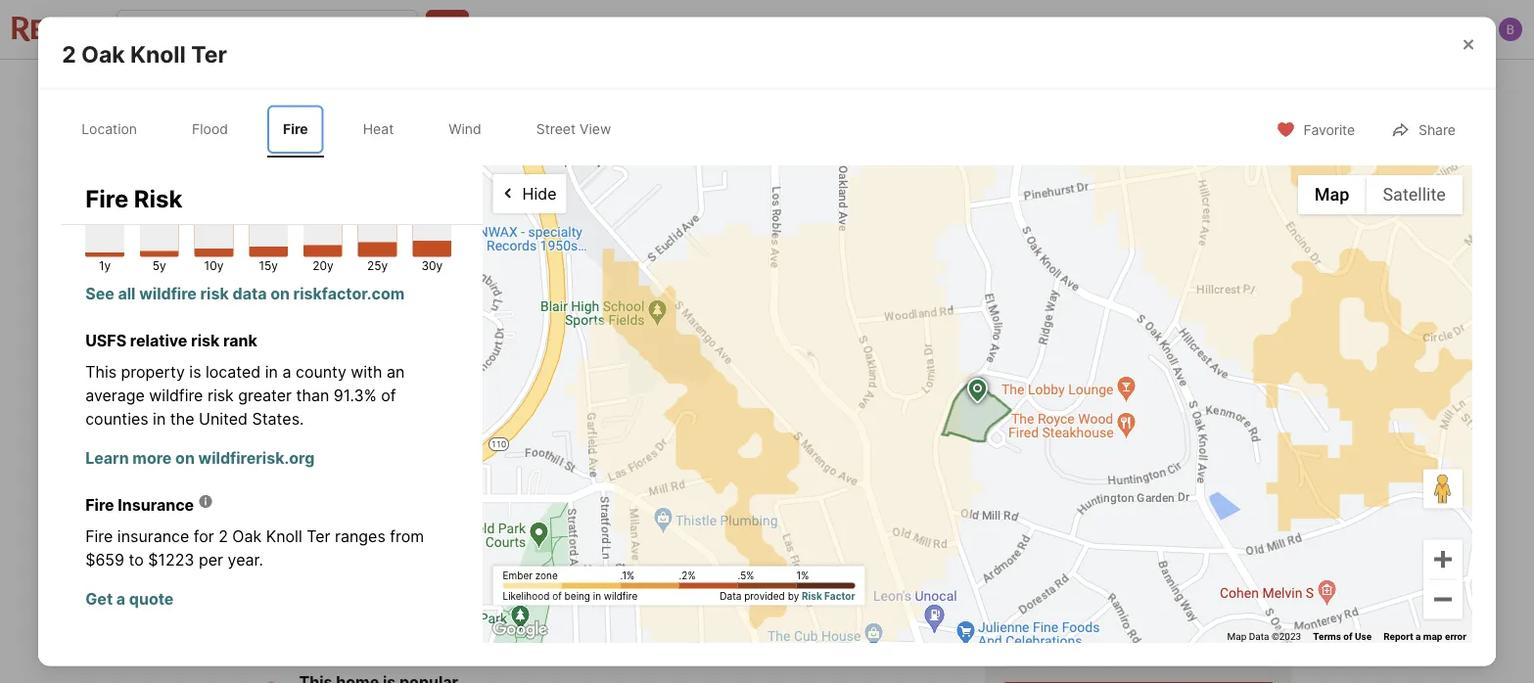 Task type: describe. For each thing, give the bounding box(es) containing it.
0 horizontal spatial data
[[720, 590, 742, 602]]

this property is located in a county with an average wildfire risk greater than
[[85, 363, 405, 405]]

photos
[[1213, 412, 1260, 429]]

ft
[[729, 593, 744, 612]]

ranges
[[335, 527, 386, 546]]

10y
[[204, 258, 224, 273]]

usfs relative risk rank
[[85, 331, 257, 350]]

30y
[[421, 258, 443, 273]]

zone
[[535, 570, 558, 582]]

6
[[1020, 540, 1043, 583]]

error
[[1445, 631, 1467, 642]]

91106
[[473, 518, 517, 537]]

data
[[233, 284, 267, 303]]

with inside this property is located in a county with an average wildfire risk greater than
[[351, 363, 382, 382]]

knoll for 2 oak knoll ter ,
[[290, 518, 329, 537]]

map for map data ©2023
[[1227, 631, 1247, 642]]

street view inside tab
[[536, 121, 611, 138]]

menu bar inside 2 oak knoll ter dialog
[[1298, 175, 1463, 214]]

overview tab
[[372, 64, 480, 111]]

report a map error
[[1384, 631, 1467, 642]]

learn more on wildfirerisk.org
[[85, 449, 315, 468]]

user photo image
[[1499, 18, 1523, 41]]

beds
[[527, 593, 565, 612]]

.2%
[[679, 570, 696, 582]]

2 oak knoll ter dialog
[[38, 0, 1515, 683]]

map
[[1424, 631, 1443, 642]]

x-
[[1133, 78, 1147, 94]]

1 vertical spatial share button
[[1375, 109, 1472, 150]]

wildfire inside this property is located in a county with an average wildfire risk greater than
[[149, 386, 203, 405]]

see all wildfire risk data on riskfactor.com
[[85, 284, 405, 303]]

©2023
[[1272, 631, 1301, 642]]

nov 7 tuesday
[[1107, 527, 1153, 594]]

share inside 2 oak knoll ter dialog
[[1419, 122, 1456, 139]]

more
[[132, 449, 172, 468]]

nov for 8
[[1193, 527, 1219, 541]]

states.
[[252, 410, 304, 429]]

property details tab
[[480, 64, 626, 111]]

tax
[[692, 79, 712, 95]]

1223
[[158, 551, 194, 570]]

report
[[1384, 631, 1413, 642]]

learn more on wildfirerisk.org link
[[85, 439, 459, 470]]

satellite
[[1383, 185, 1446, 205]]

91.3
[[334, 386, 364, 405]]

united
[[199, 410, 248, 429]]

75 photos button
[[1149, 401, 1276, 441]]

approved
[[417, 595, 480, 612]]

oak for 2 oak knoll ter ,
[[256, 518, 286, 537]]

quote
[[129, 590, 174, 609]]

0 horizontal spatial share button
[[1194, 65, 1292, 105]]

favorite button for share
[[1260, 109, 1372, 150]]

history
[[716, 79, 761, 95]]

google image
[[488, 617, 552, 643]]

map for map
[[1315, 185, 1350, 205]]

knoll up $36,500,000
[[266, 527, 302, 546]]

risk inside this property is located in a county with an average wildfire risk greater than
[[207, 386, 234, 405]]

0 horizontal spatial share
[[1238, 78, 1275, 94]]

&
[[680, 79, 688, 95]]

2 for 2 oak knoll ter ,
[[242, 518, 252, 537]]

map entry image
[[825, 480, 955, 610]]

in inside list box
[[1048, 638, 1059, 652]]

for
[[194, 527, 214, 546]]

659 to $ 1223 per year.
[[95, 551, 263, 570]]

from
[[390, 527, 424, 546]]

located
[[206, 363, 261, 382]]

of for %
[[381, 386, 396, 405]]

ter for 2 oak knoll ter ,
[[332, 518, 356, 537]]

2 vertical spatial wildfire
[[604, 590, 638, 602]]

15.5
[[612, 563, 658, 590]]

2 oak knoll ter ,
[[242, 518, 361, 537]]

hide button
[[493, 174, 566, 213]]

next image
[[1253, 546, 1284, 577]]

ter for 2 oak knoll ter
[[191, 41, 227, 68]]

ranges from $
[[85, 527, 424, 570]]

0 vertical spatial wildfire
[[139, 284, 197, 303]]

location tab
[[66, 105, 153, 154]]

report a map error link
[[1384, 631, 1467, 642]]

by
[[788, 590, 799, 602]]

x-out
[[1133, 78, 1170, 94]]

$36,500,000 get pre-approved
[[242, 563, 480, 612]]

tour in person
[[1015, 638, 1107, 652]]

15y
[[259, 258, 278, 273]]

tour via video chat
[[1138, 638, 1258, 652]]

tour for tour in person
[[1015, 638, 1046, 652]]

fire insurance
[[85, 496, 194, 515]]

map button
[[1298, 175, 1366, 214]]

5y
[[152, 258, 166, 273]]

fire for fire insurance for 2 oak knoll ter
[[85, 527, 113, 546]]

street inside button
[[302, 412, 343, 429]]

flood
[[192, 121, 228, 138]]

wednesday
[[1193, 582, 1256, 594]]

monday
[[1020, 582, 1064, 594]]

of for likelihood
[[552, 590, 562, 602]]

1y
[[99, 258, 111, 273]]

sq
[[705, 593, 724, 612]]

sale
[[648, 79, 676, 95]]

county
[[296, 363, 346, 382]]

fire tab
[[267, 105, 324, 154]]

flood tab
[[176, 105, 244, 154]]

15.5 baths
[[612, 563, 658, 612]]

2 for 2 oak knoll ter
[[62, 41, 76, 68]]

property
[[121, 363, 185, 382]]

property details
[[501, 79, 604, 95]]

7 inside the 7 beds
[[527, 563, 541, 590]]

learn
[[85, 449, 129, 468]]

via
[[1172, 638, 1189, 652]]

% of counties in the united states.
[[85, 386, 396, 429]]

0 vertical spatial risk
[[200, 284, 229, 303]]

knoll for 2 oak knoll ter
[[130, 41, 186, 68]]

baths
[[612, 593, 654, 612]]

sale & tax history tab
[[626, 64, 783, 111]]

$36,500,000
[[242, 563, 390, 590]]

map data ©2023
[[1227, 631, 1301, 642]]



Task type: locate. For each thing, give the bounding box(es) containing it.
with up nov 6 monday on the right bottom
[[1040, 495, 1073, 515]]

risk right by
[[802, 590, 822, 602]]

agent
[[1206, 495, 1251, 515]]

1 horizontal spatial risk
[[802, 590, 822, 602]]

street view button
[[258, 401, 396, 441]]

$ right to
[[148, 551, 158, 570]]

baths link
[[612, 593, 654, 612]]

riskfactor.com
[[293, 284, 405, 303]]

hide
[[522, 184, 557, 203]]

oak for 2 oak knoll ter
[[81, 41, 125, 68]]

0 horizontal spatial street
[[302, 412, 343, 429]]

get a quote
[[85, 590, 174, 609]]

get left 'pre-'
[[361, 595, 385, 612]]

street down property details tab
[[536, 121, 576, 138]]

terms of use link
[[1313, 631, 1372, 642]]

terms
[[1313, 631, 1341, 642]]

1 horizontal spatial of
[[552, 590, 562, 602]]

nov inside nov 7 tuesday
[[1107, 527, 1133, 541]]

overview
[[394, 79, 458, 95]]

1 vertical spatial wildfire
[[149, 386, 203, 405]]

street view inside button
[[302, 412, 379, 429]]

favorite for share
[[1304, 122, 1355, 139]]

tab list inside 2 oak knoll ter dialog
[[62, 101, 647, 158]]

0 vertical spatial street
[[536, 121, 576, 138]]

get inside $36,500,000 get pre-approved
[[361, 595, 385, 612]]

0 horizontal spatial favorite button
[[969, 65, 1081, 105]]

7 down redfin
[[1107, 540, 1128, 583]]

street down than
[[302, 412, 343, 429]]

0 horizontal spatial get
[[85, 590, 113, 609]]

favorite inside 2 oak knoll ter dialog
[[1304, 122, 1355, 139]]

0 vertical spatial share button
[[1194, 65, 1292, 105]]

nov down redfin
[[1107, 527, 1133, 541]]

fire down learn
[[85, 496, 114, 515]]

location
[[81, 121, 137, 138]]

share
[[1238, 78, 1275, 94], [1419, 122, 1456, 139]]

provided
[[744, 590, 785, 602]]

a up greater
[[282, 363, 291, 382]]

view inside tab
[[580, 121, 611, 138]]

1 vertical spatial of
[[552, 590, 562, 602]]

0 vertical spatial view
[[580, 121, 611, 138]]

7 up the likelihood
[[527, 563, 541, 590]]

on right more
[[175, 449, 195, 468]]

all
[[118, 284, 136, 303]]

1 vertical spatial risk
[[802, 590, 822, 602]]

greater
[[238, 386, 292, 405]]

tab list containing location
[[62, 101, 647, 158]]

1 horizontal spatial street
[[536, 121, 576, 138]]

get a quote link
[[85, 580, 459, 611]]

get down 659
[[85, 590, 113, 609]]

0 horizontal spatial $
[[85, 551, 95, 570]]

1 horizontal spatial 2
[[219, 527, 228, 546]]

view
[[580, 121, 611, 138], [346, 412, 379, 429]]

0 vertical spatial street view
[[536, 121, 611, 138]]

view down %
[[346, 412, 379, 429]]

risk up the 'united'
[[207, 386, 234, 405]]

1 horizontal spatial with
[[1040, 495, 1073, 515]]

a left redfin
[[1077, 495, 1086, 515]]

favorite button inside 2 oak knoll ter dialog
[[1260, 109, 1372, 150]]

pasadena
[[365, 518, 438, 537]]

in left the
[[153, 410, 166, 429]]

risk factor link
[[802, 590, 855, 602]]

in left person
[[1048, 638, 1059, 652]]

a left map
[[1416, 631, 1421, 642]]

2 horizontal spatial ter
[[332, 518, 356, 537]]

2 nov from the left
[[1107, 527, 1133, 541]]

to
[[129, 551, 144, 570]]

2 oak knoll ter
[[62, 41, 227, 68]]

ember
[[503, 570, 533, 582]]

659
[[95, 551, 124, 570]]

map region
[[262, 138, 1515, 683]]

see
[[85, 284, 114, 303]]

nov inside nov 6 monday
[[1020, 527, 1046, 541]]

fire down search link
[[283, 121, 308, 138]]

use
[[1355, 631, 1372, 642]]

$
[[85, 551, 95, 570], [148, 551, 158, 570]]

see all wildfire risk data on riskfactor.com link
[[85, 275, 459, 306]]

favorite button for x-out
[[969, 65, 1081, 105]]

0 vertical spatial of
[[381, 386, 396, 405]]

street view
[[536, 121, 611, 138], [302, 412, 379, 429]]

1 vertical spatial share
[[1419, 122, 1456, 139]]

data left ©2023
[[1249, 631, 1269, 642]]

of left being
[[552, 590, 562, 602]]

ter
[[191, 41, 227, 68], [332, 518, 356, 537], [307, 527, 330, 546]]

1 horizontal spatial data
[[1249, 631, 1269, 642]]

2 vertical spatial risk
[[207, 386, 234, 405]]

1 horizontal spatial get
[[361, 595, 385, 612]]

0 horizontal spatial risk
[[134, 184, 183, 213]]

knoll up location
[[130, 41, 186, 68]]

in inside this property is located in a county with an average wildfire risk greater than
[[265, 363, 278, 382]]

risk up "is"
[[191, 331, 220, 350]]

map inside popup button
[[1315, 185, 1350, 205]]

a inside this property is located in a county with an average wildfire risk greater than
[[282, 363, 291, 382]]

year.
[[228, 551, 263, 570]]

a left quote
[[116, 590, 125, 609]]

submit search image
[[438, 20, 457, 39]]

75 photos
[[1193, 412, 1260, 429]]

1 vertical spatial with
[[1040, 495, 1073, 515]]

risk down '10y'
[[200, 284, 229, 303]]

nov
[[1020, 527, 1046, 541], [1107, 527, 1133, 541], [1193, 527, 1219, 541]]

None button
[[1013, 520, 1092, 603], [1100, 520, 1178, 603], [1186, 520, 1265, 603], [1013, 520, 1092, 603], [1100, 520, 1178, 603], [1186, 520, 1265, 603]]

2 vertical spatial of
[[1344, 631, 1353, 642]]

favorite for x-out
[[1013, 78, 1064, 94]]

1 horizontal spatial street view
[[536, 121, 611, 138]]

nov down the agent
[[1193, 527, 1219, 541]]

City, Address, School, Agent, ZIP search field
[[117, 10, 418, 49]]

of right %
[[381, 386, 396, 405]]

0 vertical spatial favorite button
[[969, 65, 1081, 105]]

1 horizontal spatial ter
[[307, 527, 330, 546]]

.5%
[[738, 570, 754, 582]]

0 horizontal spatial street view
[[302, 412, 379, 429]]

1 vertical spatial risk
[[191, 331, 220, 350]]

0 horizontal spatial on
[[175, 449, 195, 468]]

details
[[562, 79, 604, 95]]

street view tab
[[521, 105, 627, 154]]

tour left via
[[1138, 638, 1169, 652]]

x-out button
[[1089, 65, 1186, 105]]

0 horizontal spatial map
[[1227, 631, 1247, 642]]

wildfire
[[139, 284, 197, 303], [149, 386, 203, 405], [604, 590, 638, 602]]

3 nov from the left
[[1193, 527, 1219, 541]]

menu bar
[[1298, 175, 1463, 214]]

2 inside 2 oak knoll ter element
[[62, 41, 76, 68]]

nov 8 wednesday
[[1193, 527, 1256, 594]]

2 horizontal spatial 2
[[242, 518, 252, 537]]

tab list containing search
[[242, 60, 893, 111]]

75
[[1193, 412, 1210, 429]]

$ left to
[[85, 551, 95, 570]]

per
[[199, 551, 223, 570]]

fire up 1y
[[85, 184, 129, 213]]

tab list
[[242, 60, 893, 111], [62, 101, 647, 158]]

0 horizontal spatial favorite
[[1013, 78, 1064, 94]]

2 oak knoll ter element
[[62, 17, 251, 69]]

1 horizontal spatial share button
[[1375, 109, 1472, 150]]

on right data
[[270, 284, 290, 303]]

data down 32,644
[[720, 590, 742, 602]]

1 vertical spatial street
[[302, 412, 343, 429]]

,
[[356, 518, 361, 537]]

fire insurance for 2 oak knoll ter
[[85, 527, 330, 546]]

terms of use
[[1313, 631, 1372, 642]]

in up greater
[[265, 363, 278, 382]]

1 horizontal spatial $
[[148, 551, 158, 570]]

0 vertical spatial map
[[1315, 185, 1350, 205]]

0 horizontal spatial of
[[381, 386, 396, 405]]

on
[[270, 284, 290, 303], [175, 449, 195, 468]]

knoll
[[130, 41, 186, 68], [290, 518, 329, 537], [266, 527, 302, 546]]

out
[[1147, 78, 1170, 94]]

nov for 6
[[1020, 527, 1046, 541]]

fire for fire
[[283, 121, 308, 138]]

1 horizontal spatial map
[[1315, 185, 1350, 205]]

likelihood of being in wildfire
[[503, 590, 638, 602]]

map left the satellite
[[1315, 185, 1350, 205]]

wildfire down 5y
[[139, 284, 197, 303]]

1 vertical spatial favorite button
[[1260, 109, 1372, 150]]

0 vertical spatial on
[[270, 284, 290, 303]]

fire inside tab
[[283, 121, 308, 138]]

in inside % of counties in the united states.
[[153, 410, 166, 429]]

1 vertical spatial street view
[[302, 412, 379, 429]]

1 vertical spatial map
[[1227, 631, 1247, 642]]

heat
[[363, 121, 394, 138]]

wildfire up the
[[149, 386, 203, 405]]

of left use on the bottom right
[[1344, 631, 1353, 642]]

1 horizontal spatial 7
[[1107, 540, 1128, 583]]

nov for 7
[[1107, 527, 1133, 541]]

in right being
[[593, 590, 601, 602]]

2 horizontal spatial nov
[[1193, 527, 1219, 541]]

1 horizontal spatial favorite button
[[1260, 109, 1372, 150]]

tour for tour via video chat
[[1138, 638, 1169, 652]]

0 horizontal spatial with
[[351, 363, 382, 382]]

fire risk
[[85, 184, 183, 213]]

1 $ from the left
[[85, 551, 95, 570]]

schools
[[804, 79, 856, 95]]

map right video
[[1227, 631, 1247, 642]]

list box containing tour in person
[[1001, 623, 1276, 667]]

street inside tab
[[536, 121, 576, 138]]

1 nov from the left
[[1020, 527, 1046, 541]]

the
[[170, 410, 194, 429]]

of for terms
[[1344, 631, 1353, 642]]

share button
[[1194, 65, 1292, 105], [1375, 109, 1472, 150]]

1 horizontal spatial favorite
[[1304, 122, 1355, 139]]

previous image
[[993, 546, 1025, 577]]

ember zone
[[503, 570, 558, 582]]

than
[[296, 386, 329, 405]]

2 right for
[[219, 527, 228, 546]]

0 vertical spatial data
[[720, 590, 742, 602]]

menu bar containing map
[[1298, 175, 1463, 214]]

0 horizontal spatial nov
[[1020, 527, 1046, 541]]

insurance
[[118, 496, 194, 515]]

1 horizontal spatial on
[[270, 284, 290, 303]]

wind tab
[[433, 105, 497, 154]]

$ inside ranges from $
[[85, 551, 95, 570]]

0 horizontal spatial ter
[[191, 41, 227, 68]]

1 horizontal spatial view
[[580, 121, 611, 138]]

%
[[364, 386, 377, 405]]

tab list for share
[[62, 101, 647, 158]]

fire for fire insurance
[[85, 496, 114, 515]]

fire for fire risk
[[85, 184, 129, 213]]

list box
[[1001, 623, 1276, 667]]

20y
[[312, 258, 333, 273]]

share button up the satellite
[[1375, 109, 1472, 150]]

1 vertical spatial favorite
[[1304, 122, 1355, 139]]

0 vertical spatial favorite
[[1013, 78, 1064, 94]]

0 vertical spatial share
[[1238, 78, 1275, 94]]

factor
[[824, 590, 855, 602]]

32,644
[[705, 563, 785, 590]]

tour up previous icon on the bottom of page
[[1001, 495, 1036, 515]]

premier
[[1143, 495, 1203, 515]]

wildfire down .1%
[[604, 590, 638, 602]]

a
[[282, 363, 291, 382], [1077, 495, 1086, 515], [116, 590, 125, 609], [1416, 631, 1421, 642]]

view inside button
[[346, 412, 379, 429]]

7 inside nov 7 tuesday
[[1107, 540, 1128, 583]]

risk
[[134, 184, 183, 213], [802, 590, 822, 602]]

being
[[565, 590, 590, 602]]

tab list for x-out
[[242, 60, 893, 111]]

fire up 659
[[85, 527, 113, 546]]

with up %
[[351, 363, 382, 382]]

street view down the details
[[536, 121, 611, 138]]

street view down '91.3'
[[302, 412, 379, 429]]

likelihood
[[503, 590, 550, 602]]

favorite button
[[969, 65, 1081, 105], [1260, 109, 1372, 150]]

get inside 2 oak knoll ter dialog
[[85, 590, 113, 609]]

0 vertical spatial risk
[[134, 184, 183, 213]]

2 oak knoll ter, pasadena, ca 91106 image
[[242, 115, 978, 456], [985, 115, 1292, 282], [985, 289, 1292, 456]]

0 vertical spatial with
[[351, 363, 382, 382]]

tour for tour with a redfin premier agent
[[1001, 495, 1036, 515]]

2 horizontal spatial of
[[1344, 631, 1353, 642]]

property
[[501, 79, 558, 95]]

1 horizontal spatial share
[[1419, 122, 1456, 139]]

1 vertical spatial on
[[175, 449, 195, 468]]

share button right out
[[1194, 65, 1292, 105]]

1 vertical spatial view
[[346, 412, 379, 429]]

sale & tax history
[[648, 79, 761, 95]]

7 beds
[[527, 563, 565, 612]]

nov up previous icon on the bottom of page
[[1020, 527, 1046, 541]]

satellite button
[[1366, 175, 1463, 214]]

heat tab
[[347, 105, 410, 154]]

of inside % of counties in the united states.
[[381, 386, 396, 405]]

2 up year.
[[242, 518, 252, 537]]

tour with a redfin premier agent
[[1001, 495, 1251, 515]]

1 horizontal spatial nov
[[1107, 527, 1133, 541]]

0 horizontal spatial 7
[[527, 563, 541, 590]]

nov inside nov 8 wednesday
[[1193, 527, 1219, 541]]

2 up location tab
[[62, 41, 76, 68]]

nov 6 monday
[[1020, 527, 1064, 594]]

view down the details
[[580, 121, 611, 138]]

schools tab
[[783, 64, 877, 111]]

0 horizontal spatial view
[[346, 412, 379, 429]]

$ for ranges from $
[[85, 551, 95, 570]]

risk up 5y
[[134, 184, 183, 213]]

search link
[[264, 75, 350, 99]]

data
[[720, 590, 742, 602], [1249, 631, 1269, 642]]

wildfirerisk.org
[[198, 449, 315, 468]]

rank
[[223, 331, 257, 350]]

$ for 659 to $ 1223 per year.
[[148, 551, 158, 570]]

tour left person
[[1015, 638, 1046, 652]]

1 vertical spatial data
[[1249, 631, 1269, 642]]

2 $ from the left
[[148, 551, 158, 570]]

0 horizontal spatial 2
[[62, 41, 76, 68]]

knoll left ,
[[290, 518, 329, 537]]

1%
[[797, 570, 809, 582]]

this
[[85, 363, 117, 382]]



Task type: vqa. For each thing, say whether or not it's contained in the screenshot.
"Learn"
yes



